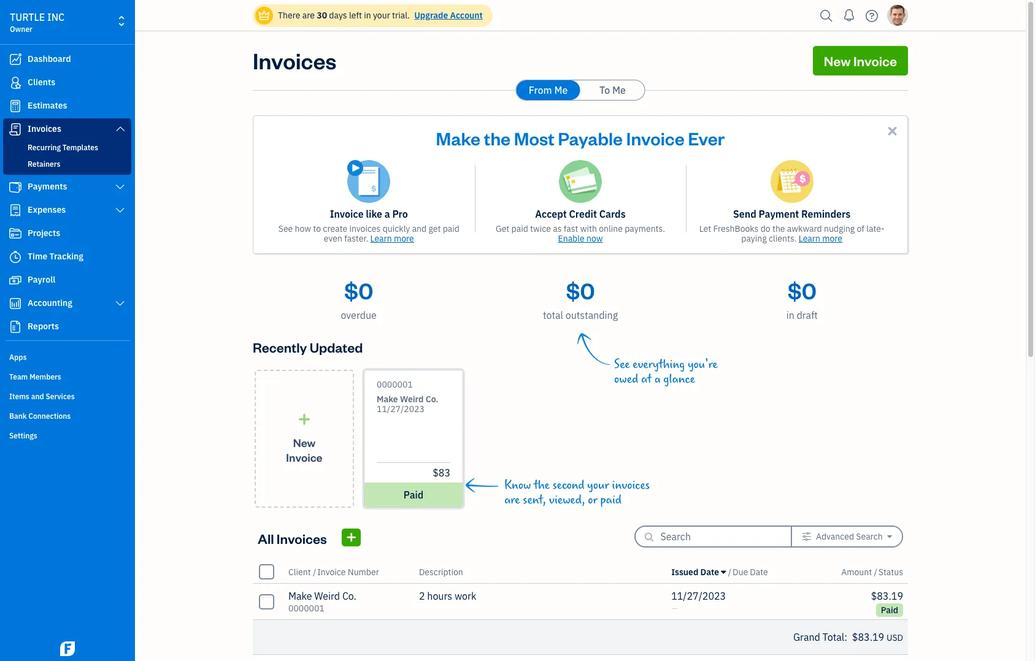 Task type: describe. For each thing, give the bounding box(es) containing it.
close image
[[597, 23, 609, 38]]

30
[[317, 10, 327, 21]]

projects link
[[3, 223, 131, 245]]

payments.
[[625, 223, 665, 234]]

0000001 inside make weird co. 0000001
[[288, 603, 324, 614]]

project image
[[8, 228, 23, 240]]

paying
[[741, 233, 767, 244]]

now
[[587, 233, 603, 244]]

accounting
[[28, 298, 72, 309]]

Search text field
[[661, 527, 771, 547]]

dashboard link
[[3, 48, 131, 71]]

at
[[641, 372, 652, 387]]

caretdown image
[[721, 567, 726, 577]]

$0 overdue
[[341, 276, 377, 322]]

the for know the second your invoices are sent, viewed, or paid
[[534, 479, 550, 493]]

how
[[295, 223, 311, 234]]

invoice down the plus 'image'
[[286, 450, 323, 464]]

second
[[553, 479, 584, 493]]

the for make the most payable invoice ever
[[484, 126, 511, 150]]

account
[[450, 10, 483, 21]]

payroll link
[[3, 269, 131, 291]]

items
[[9, 392, 29, 401]]

credit
[[569, 208, 597, 220]]

and inside main element
[[31, 392, 44, 401]]

team members link
[[3, 368, 131, 386]]

hours
[[427, 590, 452, 603]]

apps link
[[3, 348, 131, 366]]

the inside let freshbooks do the awkward nudging of late- paying clients.
[[773, 223, 785, 234]]

ever
[[688, 126, 725, 150]]

estimate image
[[8, 100, 23, 112]]

to
[[313, 223, 321, 234]]

payment inside status
[[442, 25, 482, 37]]

even
[[324, 233, 342, 244]]

added
[[484, 25, 513, 37]]

projects
[[28, 228, 60, 239]]

0000001 inside 0000001 make weird co. 11/27/2023
[[377, 379, 413, 390]]

client link
[[288, 567, 313, 578]]

0 vertical spatial a
[[385, 208, 390, 220]]

viewed,
[[549, 493, 585, 507]]

caretdown image
[[887, 532, 892, 542]]

new invoice link for invoices
[[813, 46, 908, 75]]

fast
[[564, 223, 578, 234]]

chevron large down image for accounting
[[114, 299, 126, 309]]

1 vertical spatial new invoice
[[286, 435, 323, 464]]

all
[[258, 530, 274, 547]]

plus image
[[297, 413, 311, 426]]

description
[[419, 567, 463, 578]]

clients
[[28, 77, 55, 88]]

freshbooks image
[[58, 642, 77, 657]]

faster.
[[344, 233, 368, 244]]

more for invoice like a pro
[[394, 233, 414, 244]]

invoice down go to help icon
[[853, 52, 897, 69]]

2
[[419, 590, 425, 603]]

awkward
[[787, 223, 822, 234]]

paid inside accept credit cards get paid twice as fast with online payments. enable now
[[511, 223, 528, 234]]

crown image
[[258, 9, 271, 22]]

advanced
[[816, 531, 854, 542]]

client / invoice number
[[288, 567, 379, 578]]

there are 30 days left in your trial. upgrade account
[[278, 10, 483, 21]]

payments
[[28, 181, 67, 192]]

upgrade account link
[[412, 10, 483, 21]]

nudging
[[824, 223, 855, 234]]

chevron large down image for expenses
[[114, 206, 126, 215]]

make for make the most payable invoice ever
[[436, 126, 481, 150]]

amount
[[841, 567, 872, 578]]

make for make weird co. 0000001
[[288, 590, 312, 603]]

2 hours work
[[419, 590, 476, 603]]

accounting link
[[3, 293, 131, 315]]

add invoice image
[[346, 530, 357, 545]]

owed
[[614, 372, 638, 387]]

issued date link
[[671, 567, 728, 578]]

see how to create invoices quickly and get paid even faster.
[[278, 223, 460, 244]]

apps
[[9, 353, 27, 362]]

to
[[600, 84, 610, 96]]

turtle inc owner
[[10, 11, 65, 34]]

settings link
[[3, 426, 131, 445]]

retainers link
[[6, 157, 129, 172]]

of
[[857, 223, 864, 234]]

advanced search button
[[792, 527, 902, 547]]

—
[[671, 603, 678, 614]]

draft
[[797, 309, 818, 322]]

client image
[[8, 77, 23, 89]]

due date
[[733, 567, 768, 578]]

time tracking link
[[3, 246, 131, 268]]

learn for reminders
[[799, 233, 820, 244]]

/ for amount
[[874, 567, 877, 578]]

recurring templates link
[[6, 141, 129, 155]]

:
[[844, 631, 847, 644]]

/ for client
[[313, 567, 316, 578]]

0 vertical spatial $83.19
[[871, 590, 903, 603]]

me for from me
[[554, 84, 568, 96]]

enable
[[558, 233, 585, 244]]

$83
[[433, 467, 450, 479]]

weird inside make weird co. 0000001
[[314, 590, 340, 603]]

amount link
[[841, 567, 874, 578]]

total
[[543, 309, 563, 322]]

chart image
[[8, 298, 23, 310]]

expense image
[[8, 204, 23, 217]]

glance
[[664, 372, 695, 387]]

payments link
[[3, 176, 131, 198]]

main element
[[0, 0, 166, 661]]

recently updated
[[253, 339, 363, 356]]

advanced search
[[816, 531, 883, 542]]

estimates link
[[3, 95, 131, 117]]

bank connections link
[[3, 407, 131, 425]]

from
[[529, 84, 552, 96]]

pro
[[392, 208, 408, 220]]

estimates
[[28, 100, 67, 111]]

freshbooks
[[713, 223, 759, 234]]

settings image
[[802, 532, 812, 542]]

there
[[278, 10, 300, 21]]

recently
[[253, 339, 307, 356]]

let freshbooks do the awkward nudging of late- paying clients.
[[699, 223, 885, 244]]

2 / from the left
[[728, 567, 731, 578]]

invoice like a pro image
[[348, 160, 390, 203]]

see for see how to create invoices quickly and get paid even faster.
[[278, 223, 293, 234]]

paid inside see how to create invoices quickly and get paid even faster.
[[443, 223, 460, 234]]

turtle
[[10, 11, 45, 23]]

know
[[504, 479, 531, 493]]

issued
[[671, 567, 698, 578]]

invoices for even
[[349, 223, 381, 234]]



Task type: locate. For each thing, give the bounding box(es) containing it.
2 learn from the left
[[799, 233, 820, 244]]

most
[[514, 126, 555, 150]]

search image
[[817, 6, 836, 25]]

new invoice down go to help icon
[[824, 52, 897, 69]]

0 horizontal spatial new
[[293, 435, 316, 449]]

services
[[46, 392, 75, 401]]

invoices inside main element
[[28, 123, 61, 134]]

are inside know the second your invoices are sent, viewed, or paid
[[504, 493, 520, 507]]

chevron large down image for payments
[[114, 182, 126, 192]]

clients link
[[3, 72, 131, 94]]

invoices inside see how to create invoices quickly and get paid even faster.
[[349, 223, 381, 234]]

tracking
[[49, 251, 83, 262]]

sent,
[[523, 493, 546, 507]]

0 horizontal spatial date
[[701, 567, 719, 578]]

1 vertical spatial new
[[293, 435, 316, 449]]

weird inside 0000001 make weird co. 11/27/2023
[[400, 394, 424, 405]]

your up or
[[587, 479, 609, 493]]

learn right faster.
[[370, 233, 392, 244]]

1 vertical spatial and
[[31, 392, 44, 401]]

1 horizontal spatial /
[[728, 567, 731, 578]]

1 vertical spatial 11/27/2023
[[671, 590, 726, 603]]

2 horizontal spatial make
[[436, 126, 481, 150]]

0 vertical spatial the
[[484, 126, 511, 150]]

1 vertical spatial chevron large down image
[[114, 206, 126, 215]]

see up owed
[[614, 358, 630, 372]]

you're
[[688, 358, 718, 372]]

0 horizontal spatial new invoice link
[[255, 370, 354, 508]]

the up sent,
[[534, 479, 550, 493]]

1 horizontal spatial more
[[822, 233, 843, 244]]

11/27/2023 inside 0000001 make weird co. 11/27/2023
[[377, 404, 425, 415]]

me
[[554, 84, 568, 96], [612, 84, 626, 96]]

3 chevron large down image from the top
[[114, 299, 126, 309]]

2 chevron large down image from the top
[[114, 206, 126, 215]]

the right do
[[773, 223, 785, 234]]

work
[[455, 590, 476, 603]]

chevron large down image down retainers link
[[114, 182, 126, 192]]

invoice right client link
[[317, 567, 346, 578]]

1 vertical spatial are
[[504, 493, 520, 507]]

1 more from the left
[[394, 233, 414, 244]]

0 horizontal spatial learn more
[[370, 233, 414, 244]]

usd
[[887, 633, 903, 644]]

items and services link
[[3, 387, 131, 406]]

2 horizontal spatial /
[[874, 567, 877, 578]]

chevron large down image
[[114, 124, 126, 134]]

settings
[[9, 431, 37, 441]]

and inside see how to create invoices quickly and get paid even faster.
[[412, 223, 427, 234]]

new inside new invoice
[[293, 435, 316, 449]]

0 vertical spatial 0000001
[[377, 379, 413, 390]]

invoices up client link
[[277, 530, 327, 547]]

0 horizontal spatial payment
[[442, 25, 482, 37]]

2 learn more from the left
[[799, 233, 843, 244]]

dashboard image
[[8, 53, 23, 66]]

left
[[349, 10, 362, 21]]

overdue
[[341, 309, 377, 322]]

$83.19 paid
[[871, 590, 903, 616]]

to me link
[[581, 80, 645, 100]]

send payment reminders image
[[771, 160, 813, 203]]

1 horizontal spatial see
[[614, 358, 630, 372]]

me right to
[[612, 84, 626, 96]]

0 horizontal spatial 0000001
[[288, 603, 324, 614]]

learn more
[[370, 233, 414, 244], [799, 233, 843, 244]]

learn more down "reminders"
[[799, 233, 843, 244]]

payment down account
[[442, 25, 482, 37]]

make
[[436, 126, 481, 150], [377, 394, 398, 405], [288, 590, 312, 603]]

reports link
[[3, 316, 131, 338]]

1 horizontal spatial in
[[786, 309, 794, 322]]

0 horizontal spatial learn
[[370, 233, 392, 244]]

$0 for $0 in draft
[[788, 276, 817, 305]]

1 vertical spatial see
[[614, 358, 630, 372]]

dashboard
[[28, 53, 71, 64]]

0 horizontal spatial weird
[[314, 590, 340, 603]]

me right from
[[554, 84, 568, 96]]

0 horizontal spatial a
[[385, 208, 390, 220]]

1 vertical spatial a
[[655, 372, 661, 387]]

1 vertical spatial new invoice link
[[255, 370, 354, 508]]

invoice like a pro
[[330, 208, 408, 220]]

chevron large down image inside expenses link
[[114, 206, 126, 215]]

with
[[580, 223, 597, 234]]

0 vertical spatial invoices
[[253, 46, 337, 75]]

co. inside 0000001 make weird co. 11/27/2023
[[426, 394, 438, 405]]

$0 for $0 total outstanding
[[566, 276, 595, 305]]

invoice
[[853, 52, 897, 69], [626, 126, 685, 150], [330, 208, 364, 220], [286, 450, 323, 464], [317, 567, 346, 578]]

1 learn from the left
[[370, 233, 392, 244]]

1 me from the left
[[554, 84, 568, 96]]

see everything you're owed at a glance
[[614, 358, 718, 387]]

date for issued date
[[701, 567, 719, 578]]

a left pro
[[385, 208, 390, 220]]

2 $0 from the left
[[566, 276, 595, 305]]

days
[[329, 10, 347, 21]]

time tracking
[[28, 251, 83, 262]]

date for due date
[[750, 567, 768, 578]]

1 vertical spatial make
[[377, 394, 398, 405]]

get
[[429, 223, 441, 234]]

or
[[588, 493, 598, 507]]

see left how
[[278, 223, 293, 234]]

0 horizontal spatial see
[[278, 223, 293, 234]]

invoices inside know the second your invoices are sent, viewed, or paid
[[612, 479, 650, 493]]

0 horizontal spatial your
[[373, 10, 390, 21]]

in left draft
[[786, 309, 794, 322]]

and right items
[[31, 392, 44, 401]]

from me
[[529, 84, 568, 96]]

/ right client
[[313, 567, 316, 578]]

check image
[[422, 23, 433, 38]]

0 vertical spatial your
[[373, 10, 390, 21]]

a right at
[[655, 372, 661, 387]]

a inside see everything you're owed at a glance
[[655, 372, 661, 387]]

0 horizontal spatial the
[[484, 126, 511, 150]]

make the most payable invoice ever
[[436, 126, 725, 150]]

paid inside $83.19 paid
[[881, 605, 898, 616]]

description link
[[419, 567, 463, 578]]

your
[[373, 10, 390, 21], [587, 479, 609, 493]]

0 horizontal spatial invoices
[[349, 223, 381, 234]]

invoice up create
[[330, 208, 364, 220]]

1 horizontal spatial payment
[[759, 208, 799, 220]]

1 learn more from the left
[[370, 233, 414, 244]]

invoices for paid
[[612, 479, 650, 493]]

to me
[[600, 84, 626, 96]]

1 horizontal spatial weird
[[400, 394, 424, 405]]

11/27/2023 —
[[671, 590, 726, 614]]

a
[[385, 208, 390, 220], [655, 372, 661, 387]]

0 vertical spatial new
[[824, 52, 851, 69]]

see inside see how to create invoices quickly and get paid even faster.
[[278, 223, 293, 234]]

payment up do
[[759, 208, 799, 220]]

learn for a
[[370, 233, 392, 244]]

1 horizontal spatial are
[[504, 493, 520, 507]]

more down pro
[[394, 233, 414, 244]]

chevron large down image
[[114, 182, 126, 192], [114, 206, 126, 215], [114, 299, 126, 309]]

new invoice down the plus 'image'
[[286, 435, 323, 464]]

invoices
[[253, 46, 337, 75], [28, 123, 61, 134], [277, 530, 327, 547]]

0 vertical spatial payment
[[442, 25, 482, 37]]

1 horizontal spatial new invoice
[[824, 52, 897, 69]]

1 $0 from the left
[[344, 276, 373, 305]]

1 horizontal spatial learn more
[[799, 233, 843, 244]]

0 horizontal spatial and
[[31, 392, 44, 401]]

make inside 0000001 make weird co. 11/27/2023
[[377, 394, 398, 405]]

report image
[[8, 321, 23, 333]]

more
[[394, 233, 414, 244], [822, 233, 843, 244]]

1 horizontal spatial me
[[612, 84, 626, 96]]

create
[[323, 223, 347, 234]]

1 vertical spatial $83.19
[[852, 631, 884, 644]]

1 horizontal spatial the
[[534, 479, 550, 493]]

time
[[28, 251, 47, 262]]

updated
[[310, 339, 363, 356]]

accept
[[535, 208, 567, 220]]

payment added
[[442, 25, 513, 37]]

your left "trial."
[[373, 10, 390, 21]]

1 horizontal spatial new
[[824, 52, 851, 69]]

$0 up outstanding
[[566, 276, 595, 305]]

and left get
[[412, 223, 427, 234]]

twice
[[530, 223, 551, 234]]

0000001 make weird co. 11/27/2023
[[377, 379, 438, 415]]

1 horizontal spatial co.
[[426, 394, 438, 405]]

reminders
[[801, 208, 851, 220]]

2 more from the left
[[822, 233, 843, 244]]

0 horizontal spatial $0
[[344, 276, 373, 305]]

/ left status link
[[874, 567, 877, 578]]

payment image
[[8, 181, 23, 193]]

money image
[[8, 274, 23, 287]]

2 me from the left
[[612, 84, 626, 96]]

0 vertical spatial make
[[436, 126, 481, 150]]

date right due
[[750, 567, 768, 578]]

1 horizontal spatial and
[[412, 223, 427, 234]]

reports
[[28, 321, 59, 332]]

learn right the clients.
[[799, 233, 820, 244]]

1 vertical spatial the
[[773, 223, 785, 234]]

date left caretdown image
[[701, 567, 719, 578]]

make inside make weird co. 0000001
[[288, 590, 312, 603]]

me for to me
[[612, 84, 626, 96]]

like
[[366, 208, 382, 220]]

the inside know the second your invoices are sent, viewed, or paid
[[534, 479, 550, 493]]

1 horizontal spatial 0000001
[[377, 379, 413, 390]]

$0 inside $0 in draft
[[788, 276, 817, 305]]

invoice number link
[[317, 567, 379, 578]]

0 vertical spatial and
[[412, 223, 427, 234]]

2 vertical spatial invoices
[[277, 530, 327, 547]]

invoice image
[[8, 123, 23, 136]]

co. inside make weird co. 0000001
[[342, 590, 356, 603]]

2 horizontal spatial $0
[[788, 276, 817, 305]]

chevron large down image down payments link
[[114, 206, 126, 215]]

/ right caretdown image
[[728, 567, 731, 578]]

2 horizontal spatial the
[[773, 223, 785, 234]]

invoices up "recurring"
[[28, 123, 61, 134]]

1 / from the left
[[313, 567, 316, 578]]

notifications image
[[839, 3, 859, 28]]

more down "reminders"
[[822, 233, 843, 244]]

0 horizontal spatial /
[[313, 567, 316, 578]]

/
[[313, 567, 316, 578], [728, 567, 731, 578], [874, 567, 877, 578]]

expenses link
[[3, 199, 131, 222]]

2 date from the left
[[750, 567, 768, 578]]

2 vertical spatial the
[[534, 479, 550, 493]]

1 horizontal spatial new invoice link
[[813, 46, 908, 75]]

0 horizontal spatial me
[[554, 84, 568, 96]]

1 horizontal spatial make
[[377, 394, 398, 405]]

0 horizontal spatial in
[[364, 10, 371, 21]]

0 horizontal spatial new invoice
[[286, 435, 323, 464]]

$83.19 down status at the right of the page
[[871, 590, 903, 603]]

due date link
[[733, 567, 768, 578]]

1 horizontal spatial $0
[[566, 276, 595, 305]]

timer image
[[8, 251, 23, 263]]

$0 up draft
[[788, 276, 817, 305]]

see for see everything you're owed at a glance
[[614, 358, 630, 372]]

weird
[[400, 394, 424, 405], [314, 590, 340, 603]]

0 vertical spatial new invoice link
[[813, 46, 908, 75]]

0 vertical spatial chevron large down image
[[114, 182, 126, 192]]

1 vertical spatial payment
[[759, 208, 799, 220]]

0 vertical spatial see
[[278, 223, 293, 234]]

2 vertical spatial make
[[288, 590, 312, 603]]

0 vertical spatial new invoice
[[824, 52, 897, 69]]

more for send payment reminders
[[822, 233, 843, 244]]

1 vertical spatial invoices
[[612, 479, 650, 493]]

search
[[856, 531, 883, 542]]

your inside know the second your invoices are sent, viewed, or paid
[[587, 479, 609, 493]]

status
[[879, 567, 903, 578]]

learn more down pro
[[370, 233, 414, 244]]

$83.19 right :
[[852, 631, 884, 644]]

all invoices
[[258, 530, 327, 547]]

new
[[824, 52, 851, 69], [293, 435, 316, 449]]

invoices link
[[3, 118, 131, 141]]

0 vertical spatial co.
[[426, 394, 438, 405]]

$0 up overdue
[[344, 276, 373, 305]]

1 vertical spatial co.
[[342, 590, 356, 603]]

$0 total outstanding
[[543, 276, 618, 322]]

learn more for reminders
[[799, 233, 843, 244]]

issued date
[[671, 567, 719, 578]]

1 horizontal spatial learn
[[799, 233, 820, 244]]

invoices down there
[[253, 46, 337, 75]]

accept credit cards image
[[559, 160, 602, 203]]

0 vertical spatial invoices
[[349, 223, 381, 234]]

recurring
[[28, 143, 61, 152]]

go to help image
[[862, 6, 882, 25]]

1 vertical spatial weird
[[314, 590, 340, 603]]

amount / status
[[841, 567, 903, 578]]

$83.19
[[871, 590, 903, 603], [852, 631, 884, 644]]

1 vertical spatial your
[[587, 479, 609, 493]]

paid inside know the second your invoices are sent, viewed, or paid
[[600, 493, 622, 507]]

learn more for a
[[370, 233, 414, 244]]

client
[[288, 567, 311, 578]]

1 vertical spatial invoices
[[28, 123, 61, 134]]

0 horizontal spatial make
[[288, 590, 312, 603]]

1 chevron large down image from the top
[[114, 182, 126, 192]]

1 vertical spatial in
[[786, 309, 794, 322]]

0 horizontal spatial more
[[394, 233, 414, 244]]

0 vertical spatial are
[[302, 10, 315, 21]]

3 / from the left
[[874, 567, 877, 578]]

new down the plus 'image'
[[293, 435, 316, 449]]

$0 inside the $0 overdue
[[344, 276, 373, 305]]

in inside $0 in draft
[[786, 309, 794, 322]]

invoice left ever
[[626, 126, 685, 150]]

payment added status
[[0, 10, 1026, 49]]

do
[[761, 223, 771, 234]]

1 horizontal spatial your
[[587, 479, 609, 493]]

1 vertical spatial 0000001
[[288, 603, 324, 614]]

chevron large down image down payroll link
[[114, 299, 126, 309]]

grand total : $83.19 usd
[[793, 631, 903, 644]]

invoices
[[349, 223, 381, 234], [612, 479, 650, 493]]

close image
[[885, 124, 900, 138]]

are left 30
[[302, 10, 315, 21]]

new invoice link for know the second your invoices are sent, viewed, or paid
[[255, 370, 354, 508]]

0 vertical spatial 11/27/2023
[[377, 404, 425, 415]]

1 horizontal spatial a
[[655, 372, 661, 387]]

outstanding
[[566, 309, 618, 322]]

3 $0 from the left
[[788, 276, 817, 305]]

new down search icon
[[824, 52, 851, 69]]

0 vertical spatial in
[[364, 10, 371, 21]]

in right left
[[364, 10, 371, 21]]

$0 for $0 overdue
[[344, 276, 373, 305]]

1 horizontal spatial date
[[750, 567, 768, 578]]

1 horizontal spatial 11/27/2023
[[671, 590, 726, 603]]

0 vertical spatial weird
[[400, 394, 424, 405]]

upgrade
[[414, 10, 448, 21]]

0 horizontal spatial co.
[[342, 590, 356, 603]]

1 horizontal spatial invoices
[[612, 479, 650, 493]]

number
[[348, 567, 379, 578]]

date
[[701, 567, 719, 578], [750, 567, 768, 578]]

2 vertical spatial chevron large down image
[[114, 299, 126, 309]]

payroll
[[28, 274, 55, 285]]

see inside see everything you're owed at a glance
[[614, 358, 630, 372]]

online
[[599, 223, 623, 234]]

grand
[[793, 631, 820, 644]]

are down know
[[504, 493, 520, 507]]

$0 inside $0 total outstanding
[[566, 276, 595, 305]]

late-
[[867, 223, 885, 234]]

the left most
[[484, 126, 511, 150]]

0 horizontal spatial are
[[302, 10, 315, 21]]

bank connections
[[9, 412, 71, 421]]

1 date from the left
[[701, 567, 719, 578]]

due
[[733, 567, 748, 578]]

chevron large down image inside accounting link
[[114, 299, 126, 309]]

0 horizontal spatial 11/27/2023
[[377, 404, 425, 415]]

new invoice link
[[813, 46, 908, 75], [255, 370, 354, 508]]



Task type: vqa. For each thing, say whether or not it's contained in the screenshot.
Send on the right top of page
yes



